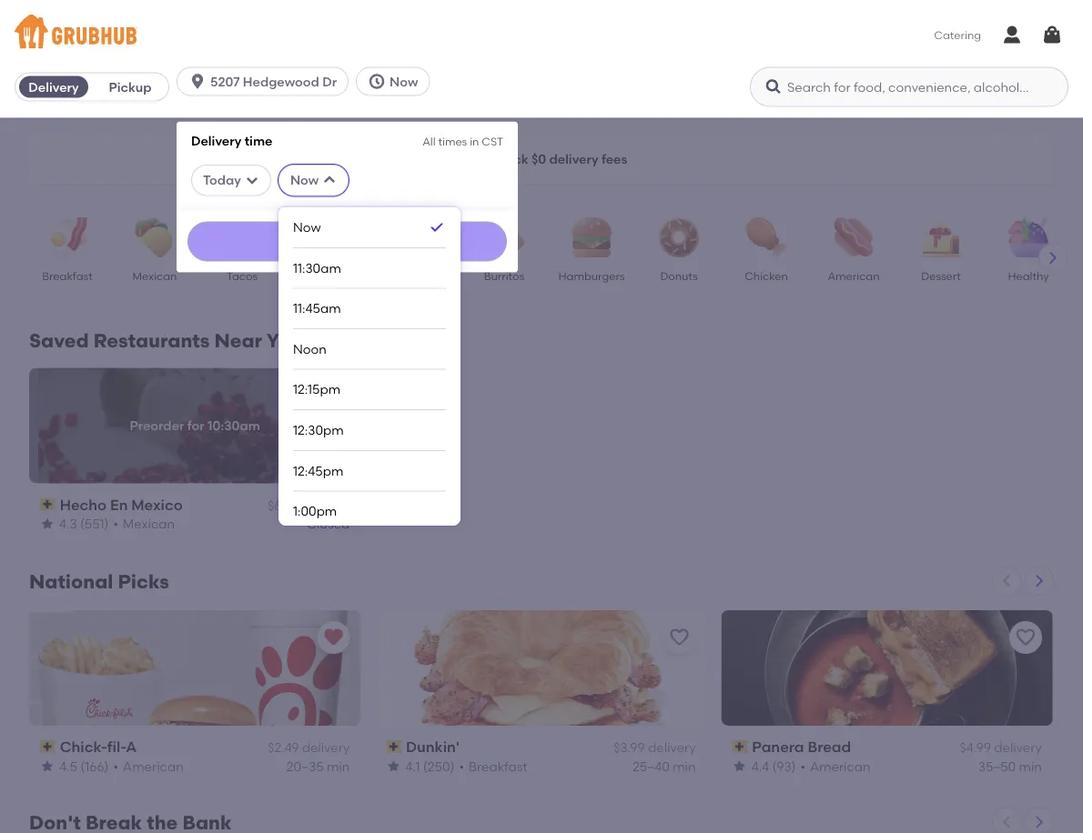 Task type: vqa. For each thing, say whether or not it's contained in the screenshot.
Dessert
yes



Task type: locate. For each thing, give the bounding box(es) containing it.
• american down the a
[[113, 758, 184, 774]]

1 horizontal spatial breakfast
[[469, 758, 527, 774]]

delivery for delivery
[[29, 79, 79, 95]]

1 save this restaurant image from the left
[[669, 626, 690, 648]]

0 horizontal spatial save this restaurant image
[[669, 626, 690, 648]]

delivery up today
[[191, 133, 241, 149]]

now up 11:30am on the left top of the page
[[293, 219, 321, 234]]

1 save this restaurant button from the left
[[663, 621, 696, 654]]

now right dr
[[390, 74, 418, 89]]

1 horizontal spatial save this restaurant button
[[1009, 621, 1042, 654]]

20–35
[[286, 758, 324, 774]]

preorder
[[130, 418, 184, 433]]

1 min from the left
[[327, 758, 350, 774]]

saved restaurants near you
[[29, 329, 301, 352]]

• right (250)
[[459, 758, 464, 774]]

0 vertical spatial caret right icon image
[[1046, 251, 1060, 265]]

now inside button
[[390, 74, 418, 89]]

now inside "option"
[[293, 219, 321, 234]]

today
[[203, 172, 241, 188]]

•
[[113, 516, 118, 532], [113, 758, 118, 774], [459, 758, 464, 774], [800, 758, 805, 774]]

svg image
[[188, 72, 207, 90], [368, 72, 386, 90], [765, 78, 783, 96], [322, 173, 337, 188]]

1 • american from the left
[[113, 758, 184, 774]]

subscription pass image left panera
[[732, 740, 748, 753]]

healthy
[[1008, 269, 1049, 282]]

delivery inside delivery button
[[29, 79, 79, 95]]

2 min from the left
[[673, 758, 696, 774]]

delivery up closed
[[302, 498, 350, 513]]

2 vertical spatial caret right icon image
[[1032, 816, 1047, 830]]

25–40 min
[[633, 758, 696, 774]]

delivery for panera bread
[[994, 740, 1042, 755]]

chicken
[[745, 269, 788, 282]]

bread
[[808, 738, 851, 756]]

4.3
[[59, 516, 77, 532]]

subscription pass image left chick-
[[40, 740, 56, 753]]

0 horizontal spatial svg image
[[245, 173, 259, 188]]

coffee
[[387, 269, 423, 282]]

american down the a
[[123, 758, 184, 774]]

caret left icon image for caret right icon to the middle
[[999, 574, 1014, 588]]

list box
[[293, 207, 446, 834]]

min right 25–40
[[673, 758, 696, 774]]

2 save this restaurant button from the left
[[1009, 621, 1042, 654]]

0 horizontal spatial breakfast
[[42, 269, 93, 282]]

12:30pm
[[293, 422, 344, 437]]

1 vertical spatial svg image
[[245, 173, 259, 188]]

in
[[470, 135, 479, 148]]

• american down bread
[[800, 758, 871, 774]]

0 vertical spatial now
[[390, 74, 418, 89]]

now for delivery time
[[290, 172, 319, 188]]

delivery left pickup
[[29, 79, 79, 95]]

update
[[327, 235, 368, 248]]

1 vertical spatial caret left icon image
[[999, 816, 1014, 830]]

3 min from the left
[[1019, 758, 1042, 774]]

0 vertical spatial saved restaurant button
[[317, 379, 350, 412]]

subscription pass image left hecho
[[40, 498, 56, 511]]

a
[[126, 738, 137, 756]]

4.3 (551)
[[59, 516, 109, 532]]

0 horizontal spatial delivery
[[29, 79, 79, 95]]

american for chick-fil-a
[[123, 758, 184, 774]]

list box inside main navigation navigation
[[293, 207, 446, 834]]

saved restaurant image
[[322, 384, 344, 406]]

fil-
[[107, 738, 126, 756]]

delivery
[[549, 151, 598, 166], [302, 498, 350, 513], [302, 740, 350, 755], [648, 740, 696, 755], [994, 740, 1042, 755]]

caret left icon image
[[999, 574, 1014, 588], [999, 816, 1014, 830]]

delivery button
[[15, 72, 92, 101]]

breakfast image
[[35, 217, 99, 257]]

0 horizontal spatial save this restaurant button
[[663, 621, 696, 654]]

2 • american from the left
[[800, 758, 871, 774]]

• for hecho en mexico
[[113, 516, 118, 532]]

2 horizontal spatial min
[[1019, 758, 1042, 774]]

saved restaurant button for hecho en mexico
[[317, 379, 350, 412]]

delivery for chick-fil-a
[[302, 740, 350, 755]]

delivery up 25–40 min
[[648, 740, 696, 755]]

1 vertical spatial delivery
[[191, 133, 241, 149]]

• right (93)
[[800, 758, 805, 774]]

near
[[214, 329, 262, 352]]

mexican image
[[123, 217, 187, 257]]

save this restaurant button for dunkin'
[[663, 621, 696, 654]]

• down fil-
[[113, 758, 118, 774]]

(551)
[[80, 516, 109, 532]]

national picks
[[29, 570, 169, 593]]

4.1
[[405, 758, 420, 774]]

star icon image left 4.3
[[40, 517, 55, 532]]

star icon image
[[40, 517, 55, 532], [40, 759, 55, 774], [386, 759, 401, 774], [732, 759, 747, 774]]

subscription pass image
[[40, 498, 56, 511], [40, 740, 56, 753], [732, 740, 748, 753]]

• down en
[[113, 516, 118, 532]]

mexican
[[132, 269, 177, 282], [123, 516, 175, 532]]

1 horizontal spatial svg image
[[1041, 24, 1063, 46]]

mexican down mexico
[[123, 516, 175, 532]]

delivery
[[29, 79, 79, 95], [191, 133, 241, 149]]

0 horizontal spatial min
[[327, 758, 350, 774]]

svg image inside 5207 hedgewood dr button
[[188, 72, 207, 90]]

2 save this restaurant image from the left
[[1015, 626, 1036, 648]]

american down bread
[[810, 758, 871, 774]]

star icon image for hecho en mexico
[[40, 517, 55, 532]]

delivery up 20–35 min
[[302, 740, 350, 755]]

now
[[390, 74, 418, 89], [290, 172, 319, 188], [293, 219, 321, 234]]

1 vertical spatial now
[[290, 172, 319, 188]]

min
[[327, 758, 350, 774], [673, 758, 696, 774], [1019, 758, 1042, 774]]

subscription pass image for chick-fil-a
[[40, 740, 56, 753]]

$3.99
[[614, 740, 645, 755]]

you
[[266, 329, 301, 352]]

• for panera bread
[[800, 758, 805, 774]]

tea
[[407, 285, 426, 298]]

1 vertical spatial mexican
[[123, 516, 175, 532]]

unlock $0 delivery fees
[[485, 151, 627, 166]]

coffee and tea
[[387, 269, 447, 298]]

(93)
[[772, 758, 796, 774]]

2 caret left icon image from the top
[[999, 816, 1014, 830]]

min right 35–50
[[1019, 758, 1042, 774]]

breakfast right (250)
[[469, 758, 527, 774]]

delivery up 35–50 min
[[994, 740, 1042, 755]]

1 caret left icon image from the top
[[999, 574, 1014, 588]]

breakfast
[[42, 269, 93, 282], [469, 758, 527, 774]]

panera
[[752, 738, 804, 756]]

0 vertical spatial mexican
[[132, 269, 177, 282]]

2 saved restaurant button from the top
[[317, 621, 350, 654]]

$2.49 delivery
[[268, 740, 350, 755]]

subscription pass image for panera bread
[[732, 740, 748, 753]]

unlock
[[485, 151, 528, 166]]

donuts image
[[647, 217, 711, 257]]

0 horizontal spatial • american
[[113, 758, 184, 774]]

1 vertical spatial breakfast
[[469, 758, 527, 774]]

star icon image left 4.4
[[732, 759, 747, 774]]

and
[[426, 269, 447, 282]]

4.5 (166)
[[59, 758, 109, 774]]

0 vertical spatial delivery
[[29, 79, 79, 95]]

breakfast down breakfast image
[[42, 269, 93, 282]]

now option
[[293, 207, 446, 248]]

0 vertical spatial svg image
[[1041, 24, 1063, 46]]

20–35 min
[[286, 758, 350, 774]]

star icon image left "4.1"
[[386, 759, 401, 774]]

american
[[828, 269, 880, 282], [123, 758, 184, 774], [810, 758, 871, 774]]

save this restaurant image for dunkin'
[[669, 626, 690, 648]]

1 horizontal spatial • american
[[800, 758, 871, 774]]

mexican down mexican image
[[132, 269, 177, 282]]

dessert
[[921, 269, 961, 282]]

star icon image left the 4.5
[[40, 759, 55, 774]]

• breakfast
[[459, 758, 527, 774]]

save this restaurant image
[[669, 626, 690, 648], [1015, 626, 1036, 648]]

picks
[[118, 570, 169, 593]]

min right 20–35
[[327, 758, 350, 774]]

now button
[[356, 67, 437, 96]]

4.5
[[59, 758, 77, 774]]

food
[[329, 269, 355, 282]]

saved restaurant button for chick-fil-a
[[317, 621, 350, 654]]

american down american image
[[828, 269, 880, 282]]

1 horizontal spatial save this restaurant image
[[1015, 626, 1036, 648]]

0 vertical spatial caret left icon image
[[999, 574, 1014, 588]]

pickup
[[109, 79, 152, 95]]

1 saved restaurant button from the top
[[317, 379, 350, 412]]

restaurants
[[93, 329, 210, 352]]

star icon image for panera bread
[[732, 759, 747, 774]]

svg image
[[1041, 24, 1063, 46], [245, 173, 259, 188]]

saved restaurant button
[[317, 379, 350, 412], [317, 621, 350, 654]]

now up fast food "image"
[[290, 172, 319, 188]]

1 vertical spatial saved restaurant button
[[317, 621, 350, 654]]

1 horizontal spatial min
[[673, 758, 696, 774]]

1 horizontal spatial delivery
[[191, 133, 241, 149]]

save this restaurant button
[[663, 621, 696, 654], [1009, 621, 1042, 654]]

list box containing now
[[293, 207, 446, 834]]

caret right icon image
[[1046, 251, 1060, 265], [1032, 574, 1047, 588], [1032, 816, 1047, 830]]

5207
[[210, 74, 240, 89]]

0 vertical spatial breakfast
[[42, 269, 93, 282]]

2 vertical spatial now
[[293, 219, 321, 234]]

time
[[244, 133, 273, 149]]



Task type: describe. For each thing, give the bounding box(es) containing it.
$6.49 delivery
[[268, 498, 350, 513]]

save this restaurant image for panera bread
[[1015, 626, 1036, 648]]

fast food image
[[298, 217, 361, 257]]

mexico
[[131, 496, 183, 514]]

american for panera bread
[[810, 758, 871, 774]]

$4.99 delivery
[[960, 740, 1042, 755]]

times
[[438, 135, 467, 148]]

chick-fil-a
[[60, 738, 137, 756]]

$6.49
[[268, 498, 299, 513]]

4.4 (93)
[[751, 758, 796, 774]]

save this restaurant button for panera bread
[[1009, 621, 1042, 654]]

tacos
[[227, 269, 258, 282]]

burritos
[[484, 269, 524, 282]]

main navigation navigation
[[0, 0, 1083, 834]]

delivery time
[[191, 133, 273, 149]]

1:00pm
[[293, 503, 337, 519]]

12:15pm
[[293, 381, 340, 397]]

pickup button
[[92, 72, 168, 101]]

11:45am
[[293, 300, 341, 316]]

1 vertical spatial caret right icon image
[[1032, 574, 1047, 588]]

closed
[[307, 516, 350, 532]]

saved
[[29, 329, 89, 352]]

star icon image for chick-fil-a
[[40, 759, 55, 774]]

update button
[[187, 221, 507, 261]]

$4.99
[[960, 740, 991, 755]]

tacos image
[[210, 217, 274, 257]]

25–40
[[633, 758, 670, 774]]

fast food
[[304, 269, 355, 282]]

national
[[29, 570, 113, 593]]

4.4
[[751, 758, 769, 774]]

$3.99 delivery
[[614, 740, 696, 755]]

hamburgers
[[558, 269, 625, 282]]

35–50
[[978, 758, 1016, 774]]

hamburgers image
[[560, 217, 623, 257]]

hedgewood
[[243, 74, 319, 89]]

min for panera
[[1019, 758, 1042, 774]]

(166)
[[80, 758, 109, 774]]

35–50 min
[[978, 758, 1042, 774]]

dessert image
[[909, 217, 973, 257]]

catering button
[[921, 15, 994, 56]]

all
[[422, 135, 436, 148]]

$2.49
[[268, 740, 299, 755]]

burritos image
[[472, 217, 536, 257]]

• for chick-fil-a
[[113, 758, 118, 774]]

all times in cst
[[422, 135, 503, 148]]

delivery for hecho en mexico
[[302, 498, 350, 513]]

en
[[110, 496, 128, 514]]

• for dunkin'
[[459, 758, 464, 774]]

preorder for 10:30am
[[130, 418, 260, 433]]

subscription pass image
[[386, 740, 402, 753]]

fast
[[304, 269, 326, 282]]

(250)
[[423, 758, 455, 774]]

subscription pass image for hecho en mexico
[[40, 498, 56, 511]]

svg image inside "now" button
[[368, 72, 386, 90]]

check icon image
[[428, 218, 446, 236]]

now for today
[[293, 219, 321, 234]]

delivery right $0
[[549, 151, 598, 166]]

min for chick-
[[327, 758, 350, 774]]

$0
[[531, 151, 546, 166]]

chick-
[[60, 738, 107, 756]]

10:30am
[[208, 418, 260, 433]]

catering
[[934, 28, 981, 41]]

dr
[[322, 74, 337, 89]]

coffee and tea image
[[385, 217, 449, 257]]

5207 hedgewood dr button
[[177, 67, 356, 96]]

caret left icon image for the bottom caret right icon
[[999, 816, 1014, 830]]

noon
[[293, 341, 326, 356]]

healthy image
[[997, 217, 1060, 257]]

for
[[187, 418, 205, 433]]

panera bread
[[752, 738, 851, 756]]

• american for panera bread
[[800, 758, 871, 774]]

hecho
[[60, 496, 107, 514]]

• mexican
[[113, 516, 175, 532]]

4.1 (250)
[[405, 758, 455, 774]]

dunkin'
[[406, 738, 460, 756]]

star icon image for dunkin'
[[386, 759, 401, 774]]

saved restaurant image
[[322, 626, 344, 648]]

11:30am
[[293, 260, 341, 275]]

12:45pm
[[293, 463, 343, 478]]

delivery for delivery time
[[191, 133, 241, 149]]

cst
[[482, 135, 503, 148]]

chicken image
[[734, 217, 798, 257]]

• american for chick-fil-a
[[113, 758, 184, 774]]

donuts
[[660, 269, 698, 282]]

hecho en mexico
[[60, 496, 183, 514]]

fees
[[602, 151, 627, 166]]

delivery for dunkin'
[[648, 740, 696, 755]]

american image
[[822, 217, 886, 257]]

5207 hedgewood dr
[[210, 74, 337, 89]]



